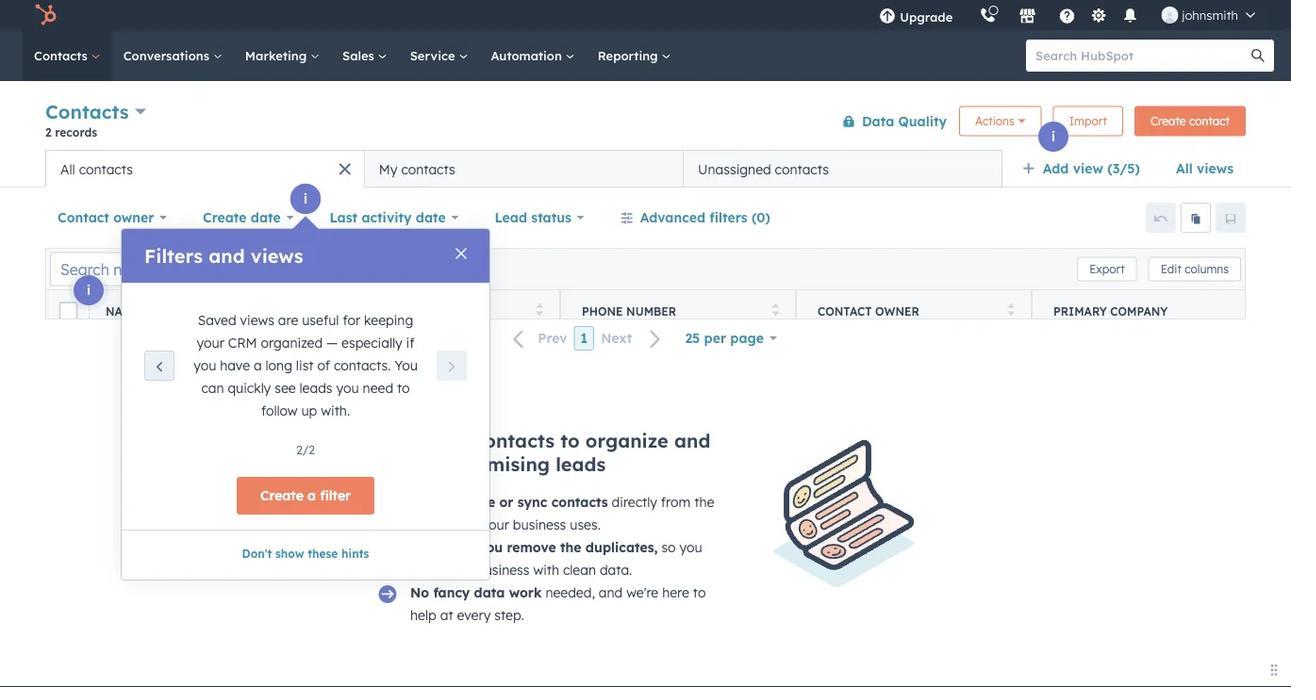 Task type: describe. For each thing, give the bounding box(es) containing it.
filters
[[710, 209, 748, 226]]

import button
[[1054, 106, 1124, 136]]

apps
[[447, 517, 478, 534]]

see
[[275, 380, 296, 397]]

2 records
[[45, 125, 97, 139]]

export button
[[1078, 257, 1138, 282]]

1 vertical spatial i button
[[291, 184, 321, 214]]

you inside so you grow your business with clean data.
[[680, 540, 703, 556]]

saved
[[198, 312, 237, 329]]

last activity date button
[[317, 199, 471, 237]]

useful
[[302, 312, 339, 329]]

views for saved
[[240, 312, 274, 329]]

duplicates,
[[586, 540, 658, 556]]

25
[[685, 330, 700, 347]]

import for import a file or sync contacts
[[410, 494, 458, 511]]

are
[[278, 312, 298, 329]]

directly from the other apps your business uses.
[[410, 494, 715, 534]]

leads inside add more contacts to organize and identify promising leads
[[556, 453, 606, 476]]

we'll
[[410, 540, 442, 556]]

press to sort. element for phone number
[[772, 303, 779, 319]]

previous image
[[152, 360, 167, 376]]

don't show these hints
[[242, 547, 369, 561]]

conversations
[[123, 48, 213, 63]]

don't show these hints button
[[242, 543, 369, 565]]

data.
[[600, 562, 632, 579]]

number
[[627, 304, 677, 318]]

automation
[[491, 48, 566, 63]]

list
[[296, 358, 314, 374]]

(3/5)
[[1108, 160, 1141, 177]]

up
[[301, 403, 317, 419]]

add view (3/5) button
[[1010, 150, 1164, 188]]

quickly
[[228, 380, 271, 397]]

automation link
[[480, 30, 587, 81]]

marketplaces button
[[1008, 0, 1048, 30]]

contacts up uses.
[[552, 494, 608, 511]]

contacts for unassigned contacts
[[775, 161, 829, 177]]

import for import
[[1070, 114, 1108, 128]]

keeping
[[364, 312, 413, 329]]

create for create date
[[203, 209, 247, 226]]

all views
[[1177, 160, 1234, 177]]

sync
[[518, 494, 548, 511]]

especially
[[342, 335, 403, 351]]

more
[[419, 429, 468, 453]]

unassigned contacts button
[[684, 150, 1003, 188]]

1 vertical spatial views
[[251, 244, 303, 268]]

can
[[201, 380, 224, 397]]

i for i "button" to the middle
[[304, 191, 308, 207]]

1 press to sort. element from the left
[[301, 303, 308, 319]]

promising
[[455, 453, 550, 476]]

don't
[[242, 547, 272, 561]]

contact
[[1190, 114, 1230, 128]]

to inside add more contacts to organize and identify promising leads
[[561, 429, 580, 453]]

reporting link
[[587, 30, 683, 81]]

edit columns button
[[1149, 257, 1242, 282]]

1 button
[[574, 326, 595, 351]]

upgrade image
[[880, 8, 897, 25]]

search button
[[1243, 40, 1275, 72]]

contact inside popup button
[[58, 209, 109, 226]]

so you grow your business with clean data.
[[410, 540, 703, 579]]

contacts banner
[[45, 97, 1246, 150]]

primary company
[[1054, 304, 1168, 318]]

other
[[410, 517, 443, 534]]

every
[[457, 608, 491, 624]]

add for add more contacts to organize and identify promising leads
[[376, 429, 414, 453]]

business inside directly from the other apps your business uses.
[[513, 517, 566, 534]]

1 press to sort. image from the left
[[301, 303, 308, 317]]

calling icon image
[[980, 7, 997, 24]]

create contact
[[1151, 114, 1230, 128]]

advanced
[[640, 209, 706, 226]]

phone
[[582, 304, 623, 318]]

to inside saved views are useful for keeping your crm organized — especially if you have a long list of contacts. you can quickly see leads you need to follow up with.
[[397, 380, 410, 397]]

unassigned
[[698, 161, 772, 177]]

grow
[[410, 562, 441, 579]]

your inside directly from the other apps your business uses.
[[482, 517, 509, 534]]

saved views are useful for keeping your crm organized — especially if you have a long list of contacts. you can quickly see leads you need to follow up with.
[[194, 312, 418, 419]]

sales link
[[331, 30, 399, 81]]

next button
[[595, 327, 673, 351]]

a for create a filter
[[308, 488, 316, 504]]

we'll help you remove the duplicates,
[[410, 540, 658, 556]]

views for all
[[1197, 160, 1234, 177]]

press to sort. element for contact owner
[[1008, 303, 1015, 319]]

export
[[1090, 262, 1125, 276]]

notifications image
[[1122, 8, 1139, 25]]

2 vertical spatial i button
[[74, 276, 104, 306]]

25 per page button
[[673, 320, 790, 358]]

25 per page
[[685, 330, 764, 347]]

if
[[406, 335, 415, 351]]

help image
[[1059, 8, 1076, 25]]

next
[[601, 330, 633, 347]]

needed,
[[546, 585, 595, 601]]

0 vertical spatial help
[[446, 540, 474, 556]]

status
[[531, 209, 572, 226]]

settings link
[[1087, 5, 1111, 25]]

actions button
[[960, 106, 1042, 136]]

create for create contact
[[1151, 114, 1187, 128]]

0 vertical spatial contacts
[[34, 48, 91, 63]]

company
[[1111, 304, 1168, 318]]

quality
[[899, 113, 947, 129]]

these
[[308, 547, 338, 561]]

marketing link
[[234, 30, 331, 81]]

we're
[[627, 585, 659, 601]]

last activity date
[[330, 209, 446, 226]]

my contacts button
[[364, 150, 684, 188]]

calling icon button
[[972, 3, 1004, 28]]

step.
[[495, 608, 524, 624]]

service
[[410, 48, 459, 63]]

filter
[[320, 488, 351, 504]]

leads inside saved views are useful for keeping your crm organized — especially if you have a long list of contacts. you can quickly see leads you need to follow up with.
[[300, 380, 333, 397]]



Task type: vqa. For each thing, say whether or not it's contained in the screenshot.
THE &
no



Task type: locate. For each thing, give the bounding box(es) containing it.
pagination navigation
[[502, 326, 673, 351]]

business inside so you grow your business with clean data.
[[476, 562, 530, 579]]

marketplaces image
[[1019, 8, 1036, 25]]

contacts inside popup button
[[45, 100, 129, 124]]

3 press to sort. element from the left
[[772, 303, 779, 319]]

settings image
[[1091, 8, 1108, 25]]

date right activity
[[416, 209, 446, 226]]

2 all from the left
[[60, 161, 75, 177]]

a inside saved views are useful for keeping your crm organized — especially if you have a long list of contacts. you can quickly see leads you need to follow up with.
[[254, 358, 262, 374]]

no
[[410, 585, 429, 601]]

have
[[220, 358, 250, 374]]

2 vertical spatial create
[[260, 488, 304, 504]]

create inside button
[[1151, 114, 1187, 128]]

help down apps
[[446, 540, 474, 556]]

0 vertical spatial leads
[[300, 380, 333, 397]]

long
[[266, 358, 292, 374]]

0 horizontal spatial leads
[[300, 380, 333, 397]]

with.
[[321, 403, 350, 419]]

contacts.
[[334, 358, 391, 374]]

service link
[[399, 30, 480, 81]]

views down contact
[[1197, 160, 1234, 177]]

0 horizontal spatial your
[[197, 335, 224, 351]]

1 horizontal spatial help
[[446, 540, 474, 556]]

import up view at the right top of the page
[[1070, 114, 1108, 128]]

and up from
[[675, 429, 711, 453]]

press to sort. image up 25 per page popup button
[[772, 303, 779, 317]]

hubspot image
[[34, 4, 57, 26]]

search image
[[1252, 49, 1265, 62]]

last
[[330, 209, 358, 226]]

add inside popup button
[[1043, 160, 1069, 177]]

press to sort. element
[[301, 303, 308, 319], [536, 303, 543, 319], [772, 303, 779, 319], [1008, 303, 1015, 319]]

data quality
[[862, 113, 947, 129]]

1 vertical spatial and
[[675, 429, 711, 453]]

2 date from the left
[[416, 209, 446, 226]]

my contacts
[[379, 161, 455, 177]]

press to sort. element right the are
[[301, 303, 308, 319]]

close image
[[456, 248, 467, 259]]

1 horizontal spatial a
[[308, 488, 316, 504]]

1 vertical spatial import
[[410, 494, 458, 511]]

contacts link
[[23, 30, 112, 81]]

create for create a filter
[[260, 488, 304, 504]]

3 press to sort. image from the left
[[772, 303, 779, 317]]

0 vertical spatial and
[[209, 244, 245, 268]]

0 vertical spatial i
[[1052, 128, 1056, 145]]

import a file or sync contacts
[[410, 494, 608, 511]]

4 press to sort. element from the left
[[1008, 303, 1015, 319]]

add
[[1043, 160, 1069, 177], [376, 429, 414, 453]]

1 vertical spatial create
[[203, 209, 247, 226]]

a left filter at the left
[[308, 488, 316, 504]]

1 horizontal spatial i
[[304, 191, 308, 207]]

need
[[363, 380, 394, 397]]

a left long
[[254, 358, 262, 374]]

all down 2 records
[[60, 161, 75, 177]]

all for all views
[[1177, 160, 1193, 177]]

0 horizontal spatial press to sort. image
[[301, 303, 308, 317]]

organized
[[261, 335, 323, 351]]

conversations link
[[112, 30, 234, 81]]

create inside popup button
[[203, 209, 247, 226]]

a
[[254, 358, 262, 374], [308, 488, 316, 504], [462, 494, 471, 511]]

1 vertical spatial the
[[561, 540, 582, 556]]

0 vertical spatial create
[[1151, 114, 1187, 128]]

help inside needed, and we're here to help at every step.
[[410, 608, 437, 624]]

date inside popup button
[[416, 209, 446, 226]]

your down saved
[[197, 335, 224, 351]]

1 horizontal spatial date
[[416, 209, 446, 226]]

1 vertical spatial leads
[[556, 453, 606, 476]]

business up we'll help you remove the duplicates,
[[513, 517, 566, 534]]

press to sort. image
[[301, 303, 308, 317], [536, 303, 543, 317], [772, 303, 779, 317]]

filters
[[144, 244, 203, 268]]

primary company column header
[[1032, 291, 1268, 332]]

0 horizontal spatial all
[[60, 161, 75, 177]]

add inside add more contacts to organize and identify promising leads
[[376, 429, 414, 453]]

create up filters and views
[[203, 209, 247, 226]]

2 horizontal spatial your
[[482, 517, 509, 534]]

identify
[[376, 453, 449, 476]]

1 vertical spatial help
[[410, 608, 437, 624]]

views up crm
[[240, 312, 274, 329]]

0 vertical spatial add
[[1043, 160, 1069, 177]]

Search name, phone, email addresses, or company search field
[[50, 252, 273, 286]]

2 vertical spatial your
[[445, 562, 473, 579]]

you
[[395, 358, 418, 374]]

2 horizontal spatial press to sort. image
[[772, 303, 779, 317]]

crm
[[228, 335, 257, 351]]

1 vertical spatial to
[[561, 429, 580, 453]]

2 horizontal spatial a
[[462, 494, 471, 511]]

0 vertical spatial the
[[695, 494, 715, 511]]

edit columns
[[1161, 262, 1229, 276]]

activity
[[362, 209, 412, 226]]

0 horizontal spatial import
[[410, 494, 458, 511]]

press to sort. image right the are
[[301, 303, 308, 317]]

leads
[[300, 380, 333, 397], [556, 453, 606, 476]]

follow
[[261, 403, 298, 419]]

1 horizontal spatial all
[[1177, 160, 1193, 177]]

and down create date on the top left of the page
[[209, 244, 245, 268]]

1 vertical spatial add
[[376, 429, 414, 453]]

john smith image
[[1162, 7, 1179, 24]]

business up 'data' in the left bottom of the page
[[476, 562, 530, 579]]

notifications button
[[1115, 0, 1147, 30]]

uses.
[[570, 517, 601, 534]]

i button
[[1039, 122, 1069, 152], [291, 184, 321, 214], [74, 276, 104, 306]]

press to sort. element left primary
[[1008, 303, 1015, 319]]

0 horizontal spatial help
[[410, 608, 437, 624]]

needed, and we're here to help at every step.
[[410, 585, 706, 624]]

all
[[1177, 160, 1193, 177], [60, 161, 75, 177]]

2 horizontal spatial i button
[[1039, 122, 1069, 152]]

you right so
[[680, 540, 703, 556]]

next image
[[444, 360, 459, 376]]

1 all from the left
[[1177, 160, 1193, 177]]

you up can at the left of the page
[[194, 358, 216, 374]]

0 vertical spatial owner
[[113, 209, 154, 226]]

your inside saved views are useful for keeping your crm organized — especially if you have a long list of contacts. you can quickly see leads you need to follow up with.
[[197, 335, 224, 351]]

add view (3/5)
[[1043, 160, 1141, 177]]

i button up add view (3/5)
[[1039, 122, 1069, 152]]

2 horizontal spatial i
[[1052, 128, 1056, 145]]

contacts right my
[[401, 161, 455, 177]]

0 horizontal spatial i
[[87, 282, 91, 299]]

0 vertical spatial business
[[513, 517, 566, 534]]

1 vertical spatial contact owner
[[818, 304, 920, 318]]

lead
[[495, 209, 527, 226]]

your up fancy
[[445, 562, 473, 579]]

or
[[500, 494, 514, 511]]

here
[[662, 585, 690, 601]]

press to sort. element for email
[[536, 303, 543, 319]]

2 vertical spatial i
[[87, 282, 91, 299]]

help down no
[[410, 608, 437, 624]]

contacts
[[79, 161, 133, 177], [401, 161, 455, 177], [775, 161, 829, 177], [474, 429, 555, 453], [552, 494, 608, 511]]

2 horizontal spatial create
[[1151, 114, 1187, 128]]

2 vertical spatial to
[[693, 585, 706, 601]]

0 vertical spatial contact owner
[[58, 209, 154, 226]]

0 vertical spatial i button
[[1039, 122, 1069, 152]]

0 horizontal spatial add
[[376, 429, 414, 453]]

and down data.
[[599, 585, 623, 601]]

the up clean
[[561, 540, 582, 556]]

contacts down records
[[79, 161, 133, 177]]

add for add view (3/5)
[[1043, 160, 1069, 177]]

0 horizontal spatial and
[[209, 244, 245, 268]]

1 horizontal spatial the
[[695, 494, 715, 511]]

marketing
[[245, 48, 310, 63]]

1 vertical spatial i
[[304, 191, 308, 207]]

edit
[[1161, 262, 1182, 276]]

contacts up import a file or sync contacts
[[474, 429, 555, 453]]

0 horizontal spatial a
[[254, 358, 262, 374]]

clean
[[563, 562, 596, 579]]

no fancy data work
[[410, 585, 542, 601]]

1 horizontal spatial create
[[260, 488, 304, 504]]

add left the more
[[376, 429, 414, 453]]

per
[[704, 330, 727, 347]]

all down create contact
[[1177, 160, 1193, 177]]

1 date from the left
[[251, 209, 281, 226]]

create a filter link
[[237, 477, 375, 515]]

0 horizontal spatial contact
[[58, 209, 109, 226]]

the inside directly from the other apps your business uses.
[[695, 494, 715, 511]]

Search HubSpot search field
[[1027, 40, 1258, 72]]

contacts
[[34, 48, 91, 63], [45, 100, 129, 124]]

press to sort. image for email
[[536, 303, 543, 317]]

import
[[1070, 114, 1108, 128], [410, 494, 458, 511]]

menu
[[866, 0, 1269, 30]]

page
[[731, 330, 764, 347]]

i button left name
[[74, 276, 104, 306]]

all for all contacts
[[60, 161, 75, 177]]

and for views
[[209, 244, 245, 268]]

1 horizontal spatial i button
[[291, 184, 321, 214]]

2 vertical spatial and
[[599, 585, 623, 601]]

to right here at the bottom
[[693, 585, 706, 601]]

you up with.
[[336, 380, 359, 397]]

0 horizontal spatial create
[[203, 209, 247, 226]]

2 press to sort. image from the left
[[536, 303, 543, 317]]

0 vertical spatial contact
[[58, 209, 109, 226]]

show
[[275, 547, 304, 561]]

of
[[317, 358, 330, 374]]

press to sort. image for phone number
[[772, 303, 779, 317]]

1 vertical spatial owner
[[876, 304, 920, 318]]

your
[[197, 335, 224, 351], [482, 517, 509, 534], [445, 562, 473, 579]]

contacts for all contacts
[[79, 161, 133, 177]]

sales
[[343, 48, 378, 63]]

unassigned contacts
[[698, 161, 829, 177]]

1 horizontal spatial to
[[561, 429, 580, 453]]

to down you
[[397, 380, 410, 397]]

leads up up in the left bottom of the page
[[300, 380, 333, 397]]

date inside popup button
[[251, 209, 281, 226]]

2 vertical spatial views
[[240, 312, 274, 329]]

owner inside popup button
[[113, 209, 154, 226]]

i for the bottom i "button"
[[87, 282, 91, 299]]

import inside button
[[1070, 114, 1108, 128]]

data
[[474, 585, 505, 601]]

views down create date popup button
[[251, 244, 303, 268]]

0 horizontal spatial owner
[[113, 209, 154, 226]]

phone number
[[582, 304, 677, 318]]

press to sort. image up the prev button at left
[[536, 303, 543, 317]]

to inside needed, and we're here to help at every step.
[[693, 585, 706, 601]]

1 horizontal spatial press to sort. image
[[536, 303, 543, 317]]

add more contacts to organize and identify promising leads
[[376, 429, 711, 476]]

create a filter
[[260, 488, 351, 504]]

menu containing johnsmith
[[866, 0, 1269, 30]]

1 vertical spatial contacts
[[45, 100, 129, 124]]

business
[[513, 517, 566, 534], [476, 562, 530, 579]]

1 horizontal spatial contact
[[818, 304, 872, 318]]

date up filters and views
[[251, 209, 281, 226]]

contacts up records
[[45, 100, 129, 124]]

a for import a file or sync contacts
[[462, 494, 471, 511]]

my
[[379, 161, 398, 177]]

hints
[[342, 547, 369, 561]]

all inside "all contacts" button
[[60, 161, 75, 177]]

1 horizontal spatial import
[[1070, 114, 1108, 128]]

2 horizontal spatial to
[[693, 585, 706, 601]]

1 horizontal spatial leads
[[556, 453, 606, 476]]

contacts inside add more contacts to organize and identify promising leads
[[474, 429, 555, 453]]

help button
[[1051, 0, 1083, 30]]

to left organize at the bottom of the page
[[561, 429, 580, 453]]

email
[[346, 304, 384, 318]]

i for top i "button"
[[1052, 128, 1056, 145]]

2 press to sort. element from the left
[[536, 303, 543, 319]]

0 vertical spatial views
[[1197, 160, 1234, 177]]

with
[[533, 562, 560, 579]]

contacts for my contacts
[[401, 161, 455, 177]]

the
[[695, 494, 715, 511], [561, 540, 582, 556]]

your down file
[[482, 517, 509, 534]]

menu item
[[966, 0, 970, 30]]

contact owner inside contact owner popup button
[[58, 209, 154, 226]]

0 vertical spatial your
[[197, 335, 224, 351]]

lead status
[[495, 209, 572, 226]]

the right from
[[695, 494, 715, 511]]

and for we're
[[599, 585, 623, 601]]

i button left last at the top left of page
[[291, 184, 321, 214]]

press to sort. image
[[1008, 303, 1015, 317]]

1 horizontal spatial your
[[445, 562, 473, 579]]

0 horizontal spatial contact owner
[[58, 209, 154, 226]]

press to sort. element up 25 per page popup button
[[772, 303, 779, 319]]

leads up directly from the other apps your business uses.
[[556, 453, 606, 476]]

0 horizontal spatial the
[[561, 540, 582, 556]]

1 horizontal spatial and
[[599, 585, 623, 601]]

and inside needed, and we're here to help at every step.
[[599, 585, 623, 601]]

records
[[55, 125, 97, 139]]

0 horizontal spatial to
[[397, 380, 410, 397]]

file
[[475, 494, 496, 511]]

contacts right unassigned
[[775, 161, 829, 177]]

1 vertical spatial business
[[476, 562, 530, 579]]

create down the '2/2'
[[260, 488, 304, 504]]

(0)
[[752, 209, 771, 226]]

from
[[661, 494, 691, 511]]

0 vertical spatial import
[[1070, 114, 1108, 128]]

directly
[[612, 494, 658, 511]]

1 horizontal spatial contact owner
[[818, 304, 920, 318]]

0 horizontal spatial i button
[[74, 276, 104, 306]]

your inside so you grow your business with clean data.
[[445, 562, 473, 579]]

2 horizontal spatial and
[[675, 429, 711, 453]]

0 horizontal spatial date
[[251, 209, 281, 226]]

1 vertical spatial contact
[[818, 304, 872, 318]]

views inside saved views are useful for keeping your crm organized — especially if you have a long list of contacts. you can quickly see leads you need to follow up with.
[[240, 312, 274, 329]]

press to sort. element up the prev button at left
[[536, 303, 543, 319]]

all inside all views link
[[1177, 160, 1193, 177]]

1 horizontal spatial owner
[[876, 304, 920, 318]]

columns
[[1185, 262, 1229, 276]]

import up other
[[410, 494, 458, 511]]

contacts down hubspot 'link'
[[34, 48, 91, 63]]

1 vertical spatial your
[[482, 517, 509, 534]]

add left view at the right top of the page
[[1043, 160, 1069, 177]]

and inside add more contacts to organize and identify promising leads
[[675, 429, 711, 453]]

a left file
[[462, 494, 471, 511]]

1
[[581, 330, 588, 347]]

you left "remove"
[[478, 540, 503, 556]]

contact owner button
[[45, 199, 179, 237]]

0 vertical spatial to
[[397, 380, 410, 397]]

owner
[[113, 209, 154, 226], [876, 304, 920, 318]]

create left contact
[[1151, 114, 1187, 128]]

1 horizontal spatial add
[[1043, 160, 1069, 177]]

view
[[1073, 160, 1104, 177]]



